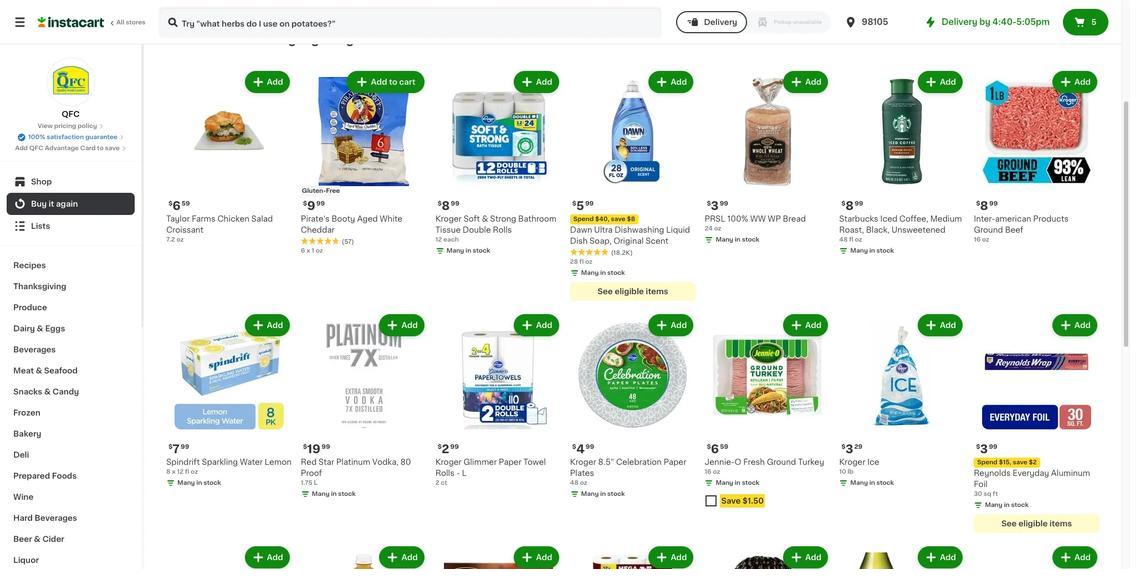 Task type: vqa. For each thing, say whether or not it's contained in the screenshot.
8 for Starbucks Iced Coffee, Medium Roast, Black, Unsweetened
yes



Task type: locate. For each thing, give the bounding box(es) containing it.
oz inside prsl 100% ww wp bread 24 oz
[[715, 226, 722, 232]]

oz inside inter-american products ground beef 16 oz
[[983, 237, 990, 243]]

oz down inter-
[[983, 237, 990, 243]]

0 horizontal spatial 6
[[173, 200, 181, 212]]

fl right 28
[[580, 259, 584, 265]]

oz right 24
[[715, 226, 722, 232]]

qfc up view pricing policy link
[[62, 110, 80, 118]]

3 for prsl
[[711, 200, 719, 212]]

$ 3 99 up spend $15, save $2
[[977, 444, 998, 455]]

delivery inside button
[[704, 18, 738, 26]]

dawn
[[570, 226, 593, 234]]

customers
[[204, 34, 270, 46]]

kroger 8.5" celebration paper plates 48 oz
[[570, 459, 687, 486]]

1 vertical spatial 2
[[436, 480, 440, 486]]

(18.2k)
[[611, 250, 633, 256]]

0 vertical spatial ground
[[974, 226, 1004, 234]]

0 horizontal spatial delivery
[[704, 18, 738, 26]]

None search field
[[159, 7, 662, 38]]

stock down ice
[[877, 480, 895, 486]]

many in stock for kroger soft & strong bathroom tissue double rolls
[[447, 248, 491, 254]]

ground down inter-
[[974, 226, 1004, 234]]

stock for kroger soft & strong bathroom tissue double rolls
[[473, 248, 491, 254]]

1 vertical spatial qfc
[[29, 145, 43, 151]]

save for 5
[[611, 216, 626, 223]]

beverages up cider
[[35, 515, 77, 522]]

snacks
[[13, 388, 42, 396]]

5 inside product group
[[577, 200, 584, 212]]

see down (18.2k)
[[598, 288, 613, 296]]

1 horizontal spatial fl
[[580, 259, 584, 265]]

booty
[[332, 215, 355, 223]]

kroger for 4
[[570, 459, 597, 466]]

bakery
[[13, 430, 41, 438]]

product group containing 7
[[166, 312, 292, 490]]

stock up the $1.50
[[742, 480, 760, 486]]

0 horizontal spatial items
[[646, 288, 669, 296]]

1 vertical spatial $ 3 99
[[977, 444, 998, 455]]

oz down jennie-
[[713, 469, 721, 475]]

59 for jennie-o fresh ground turkey
[[720, 444, 729, 450]]

16 inside the jennie-o fresh ground turkey 16 oz
[[705, 469, 712, 475]]

dish
[[570, 238, 588, 245]]

many down ft
[[986, 503, 1003, 509]]

12 down the spindrift
[[177, 469, 184, 475]]

0 vertical spatial to
[[389, 78, 398, 86]]

sparkling
[[202, 459, 238, 466]]

6 for taylor farms chicken salad croissant
[[173, 200, 181, 212]]

2 horizontal spatial $ 8 99
[[977, 200, 998, 212]]

x down the spindrift
[[172, 469, 176, 475]]

liquid
[[667, 226, 690, 234]]

1 vertical spatial 59
[[720, 444, 729, 450]]

0 vertical spatial eligible
[[615, 288, 644, 296]]

8.5"
[[599, 459, 615, 466]]

3
[[711, 200, 719, 212], [846, 444, 854, 455], [981, 444, 988, 455]]

dairy & eggs link
[[7, 318, 135, 339]]

99 for spindrift sparkling water lemon
[[181, 444, 189, 450]]

many in stock for spindrift sparkling water lemon
[[177, 480, 221, 486]]

100% inside button
[[28, 134, 45, 140]]

2 horizontal spatial 6
[[711, 444, 719, 455]]

1 vertical spatial save
[[611, 216, 626, 223]]

0 horizontal spatial 48
[[570, 480, 579, 486]]

many down 'plates'
[[581, 491, 599, 498]]

& inside "link"
[[34, 536, 40, 543]]

many in stock down 'plates'
[[581, 491, 625, 498]]

0 horizontal spatial ground
[[767, 459, 797, 466]]

many for kroger 8.5" celebration paper plates
[[581, 491, 599, 498]]

1 horizontal spatial $ 3 99
[[977, 444, 998, 455]]

kroger for 3
[[840, 459, 866, 466]]

l right 1.75 at the bottom left
[[314, 480, 318, 486]]

1 vertical spatial rolls
[[436, 470, 455, 478]]

99 inside the $ 5 99
[[586, 201, 594, 207]]

see eligible items button
[[570, 282, 696, 301], [974, 515, 1100, 534]]

$ 3 99 up prsl
[[707, 200, 729, 212]]

paper left towel
[[499, 459, 522, 466]]

7.2
[[166, 237, 175, 243]]

in for kroger ice
[[870, 480, 876, 486]]

0 horizontal spatial 3
[[711, 200, 719, 212]]

8 for kroger soft & strong bathroom tissue double rolls
[[442, 200, 450, 212]]

products
[[1034, 215, 1069, 223]]

1 horizontal spatial paper
[[664, 459, 687, 466]]

see eligible items button down (18.2k)
[[570, 282, 696, 301]]

0 vertical spatial 6
[[173, 200, 181, 212]]

0 vertical spatial $ 3 99
[[707, 200, 729, 212]]

1 horizontal spatial 16
[[974, 237, 981, 243]]

0 horizontal spatial 16
[[705, 469, 712, 475]]

0 horizontal spatial l
[[314, 480, 318, 486]]

1 horizontal spatial x
[[307, 248, 310, 254]]

1 horizontal spatial delivery
[[942, 18, 978, 26]]

stores
[[126, 19, 146, 26]]

$ up ct
[[438, 444, 442, 450]]

items for 5
[[646, 288, 669, 296]]

spindrift
[[166, 459, 200, 466]]

in for spindrift sparkling water lemon
[[196, 480, 202, 486]]

$ inside the $ 5 99
[[573, 201, 577, 207]]

16 inside inter-american products ground beef 16 oz
[[974, 237, 981, 243]]

2
[[442, 444, 450, 455], [436, 480, 440, 486]]

1 horizontal spatial 100%
[[728, 215, 749, 223]]

original
[[614, 238, 644, 245]]

1 vertical spatial items
[[1050, 520, 1073, 528]]

100% inside prsl 100% ww wp bread 24 oz
[[728, 215, 749, 223]]

$ up dawn
[[573, 201, 577, 207]]

kroger down $ 2 99
[[436, 459, 462, 466]]

0 vertical spatial l
[[462, 470, 467, 478]]

& for cider
[[34, 536, 40, 543]]

5 inside button
[[1092, 18, 1097, 26]]

eligible down (18.2k)
[[615, 288, 644, 296]]

$ inside $ 2 99
[[438, 444, 442, 450]]

many down prsl
[[716, 237, 734, 243]]

1 vertical spatial see eligible items button
[[974, 515, 1100, 534]]

8 up starbucks
[[846, 200, 854, 212]]

many for prsl 100% ww wp bread
[[716, 237, 734, 243]]

$ inside the $ 7 99
[[169, 444, 173, 450]]

meat
[[13, 367, 34, 375]]

paper inside kroger glimmer paper towel rolls - l 2 ct
[[499, 459, 522, 466]]

$ 3 99 for spend $15, save $2
[[977, 444, 998, 455]]

oz right the "1" in the left of the page
[[316, 248, 323, 254]]

99 inside the $ 7 99
[[181, 444, 189, 450]]

medium
[[931, 215, 963, 223]]

items inside product group
[[646, 288, 669, 296]]

pricing
[[54, 123, 76, 129]]

100% satisfaction guarantee
[[28, 134, 118, 140]]

$ up inter-
[[977, 201, 981, 207]]

in for starbucks iced coffee, medium roast, black, unsweetened
[[870, 248, 876, 254]]

8 up "tissue"
[[442, 200, 450, 212]]

1 $ 8 99 from the left
[[438, 200, 460, 212]]

1 horizontal spatial 5
[[1092, 18, 1097, 26]]

2 horizontal spatial fl
[[850, 237, 854, 243]]

red
[[301, 459, 317, 466]]

$ 3 99
[[707, 200, 729, 212], [977, 444, 998, 455]]

product group containing 4
[[570, 312, 696, 501]]

99 for kroger soft & strong bathroom tissue double rolls
[[451, 201, 460, 207]]

paper inside kroger 8.5" celebration paper plates 48 oz
[[664, 459, 687, 466]]

red star platinum vodka, 80 proof 1.75 l
[[301, 459, 411, 486]]

$ inside $ 9 99
[[303, 201, 307, 207]]

2 up ct
[[442, 444, 450, 455]]

0 horizontal spatial eligible
[[615, 288, 644, 296]]

eligible for 5
[[615, 288, 644, 296]]

2 $ 8 99 from the left
[[842, 200, 864, 212]]

2 vertical spatial save
[[1013, 460, 1028, 466]]

ground inside inter-american products ground beef 16 oz
[[974, 226, 1004, 234]]

proof
[[301, 470, 322, 478]]

$ up prsl
[[707, 201, 711, 207]]

many in stock down 1.75 at the bottom left
[[312, 491, 356, 498]]

paper right celebration
[[664, 459, 687, 466]]

in for prsl 100% ww wp bread
[[735, 237, 741, 243]]

many up save
[[716, 480, 734, 486]]

in down 8.5"
[[601, 491, 606, 498]]

2 paper from the left
[[664, 459, 687, 466]]

48
[[840, 237, 848, 243], [570, 480, 579, 486]]

30
[[974, 491, 983, 498]]

1 horizontal spatial rolls
[[493, 226, 512, 234]]

oz inside the jennie-o fresh ground turkey 16 oz
[[713, 469, 721, 475]]

$ inside $ 4 99
[[573, 444, 577, 450]]

spend inside product group
[[574, 216, 594, 223]]

many in stock down each
[[447, 248, 491, 254]]

ground right fresh
[[767, 459, 797, 466]]

1 vertical spatial spend
[[978, 460, 998, 466]]

many down each
[[447, 248, 464, 254]]

99 for spend $15, save $2
[[990, 444, 998, 450]]

0 horizontal spatial save
[[105, 145, 120, 151]]

0 horizontal spatial 59
[[182, 201, 190, 207]]

5
[[1092, 18, 1097, 26], [577, 200, 584, 212]]

l inside kroger glimmer paper towel rolls - l 2 ct
[[462, 470, 467, 478]]

all
[[116, 19, 124, 26]]

$1.50
[[743, 498, 764, 505]]

1 horizontal spatial see eligible items
[[1002, 520, 1073, 528]]

fl down the "roast,"
[[850, 237, 854, 243]]

add inside button
[[371, 78, 387, 86]]

stock down reynolds everyday aluminum foil 30 sq ft
[[1012, 503, 1029, 509]]

& left the eggs
[[37, 325, 43, 333]]

0 horizontal spatial $ 6 59
[[169, 200, 190, 212]]

0 horizontal spatial see eligible items
[[598, 288, 669, 296]]

0 horizontal spatial 2
[[436, 480, 440, 486]]

see eligible items down reynolds everyday aluminum foil 30 sq ft
[[1002, 520, 1073, 528]]

stock down sparkling
[[204, 480, 221, 486]]

0 horizontal spatial rolls
[[436, 470, 455, 478]]

many in stock down prsl 100% ww wp bread 24 oz
[[716, 237, 760, 243]]

$ for red star platinum vodka, 80 proof
[[303, 444, 307, 450]]

many down lb
[[851, 480, 868, 486]]

0 vertical spatial 48
[[840, 237, 848, 243]]

99 up inter-
[[990, 201, 998, 207]]

rolls
[[493, 226, 512, 234], [436, 470, 455, 478]]

many in stock for red star platinum vodka, 80 proof
[[312, 491, 356, 498]]

1 vertical spatial fl
[[580, 259, 584, 265]]

1 vertical spatial eligible
[[1019, 520, 1048, 528]]

1 vertical spatial 48
[[570, 480, 579, 486]]

0 horizontal spatial 12
[[177, 469, 184, 475]]

beer & cider link
[[7, 529, 135, 550]]

0 vertical spatial $ 6 59
[[169, 200, 190, 212]]

1 horizontal spatial items
[[1050, 520, 1073, 528]]

stock down prsl 100% ww wp bread 24 oz
[[742, 237, 760, 243]]

$ 3 99 for prsl 100% ww wp bread
[[707, 200, 729, 212]]

12 inside spindrift sparkling water lemon 8 x 12 fl oz
[[177, 469, 184, 475]]

59 up jennie-
[[720, 444, 729, 450]]

cart
[[399, 78, 416, 86]]

0 horizontal spatial $ 3 99
[[707, 200, 729, 212]]

fl down the spindrift
[[185, 469, 189, 475]]

3 left 29
[[846, 444, 854, 455]]

dairy
[[13, 325, 35, 333]]

chicken
[[218, 215, 250, 223]]

1 vertical spatial $ 6 59
[[707, 444, 729, 455]]

16 down inter-
[[974, 237, 981, 243]]

buy it again link
[[7, 193, 135, 215]]

1 horizontal spatial spend
[[978, 460, 998, 466]]

8 for starbucks iced coffee, medium roast, black, unsweetened
[[846, 200, 854, 212]]

12 left each
[[436, 237, 442, 243]]

$15,
[[1000, 460, 1012, 466]]

100% left ww
[[728, 215, 749, 223]]

$ 6 59 up jennie-
[[707, 444, 729, 455]]

rolls inside kroger soft & strong bathroom tissue double rolls 12 each
[[493, 226, 512, 234]]

vodka,
[[373, 459, 399, 466]]

ground for beef
[[974, 226, 1004, 234]]

$ for inter-american products ground beef
[[977, 201, 981, 207]]

stock down double on the left top
[[473, 248, 491, 254]]

starbucks
[[840, 215, 879, 223]]

0 horizontal spatial 100%
[[28, 134, 45, 140]]

1 horizontal spatial qfc
[[62, 110, 80, 118]]

0 vertical spatial 59
[[182, 201, 190, 207]]

save inside product group
[[611, 216, 626, 223]]

$ up starbucks
[[842, 201, 846, 207]]

0 vertical spatial spend
[[574, 216, 594, 223]]

1 horizontal spatial save
[[611, 216, 626, 223]]

2 inside kroger glimmer paper towel rolls - l 2 ct
[[436, 480, 440, 486]]

99 up "tissue"
[[451, 201, 460, 207]]

$2
[[1029, 460, 1037, 466]]

oz down the "roast,"
[[855, 237, 863, 243]]

see
[[598, 288, 613, 296], [1002, 520, 1017, 528]]

0 vertical spatial items
[[646, 288, 669, 296]]

stock for prsl 100% ww wp bread
[[742, 237, 760, 243]]

99 up prsl
[[720, 201, 729, 207]]

0 horizontal spatial spend
[[574, 216, 594, 223]]

0 vertical spatial beverages
[[13, 346, 56, 354]]

delivery for delivery
[[704, 18, 738, 26]]

in down reynolds everyday aluminum foil 30 sq ft
[[1005, 503, 1010, 509]]

kroger up "tissue"
[[436, 215, 462, 223]]

stock down red star platinum vodka, 80 proof 1.75 l
[[338, 491, 356, 498]]

1 horizontal spatial 12
[[436, 237, 442, 243]]

1 horizontal spatial 3
[[846, 444, 854, 455]]

99 inside $ 9 99
[[317, 201, 325, 207]]

$ 6 59
[[169, 200, 190, 212], [707, 444, 729, 455]]

99 for pirate's booty aged white cheddar
[[317, 201, 325, 207]]

1 vertical spatial ground
[[767, 459, 797, 466]]

1 horizontal spatial see
[[1002, 520, 1017, 528]]

0 vertical spatial 5
[[1092, 18, 1097, 26]]

kroger
[[436, 215, 462, 223], [436, 459, 462, 466], [570, 459, 597, 466], [840, 459, 866, 466]]

oz inside taylor farms chicken salad croissant 7.2 oz
[[177, 237, 184, 243]]

28 fl oz
[[570, 259, 593, 265]]

save
[[105, 145, 120, 151], [611, 216, 626, 223], [1013, 460, 1028, 466]]

99 inside $ 19 99
[[322, 444, 330, 450]]

0 horizontal spatial $ 8 99
[[438, 200, 460, 212]]

& right soft at top left
[[482, 215, 488, 223]]

0 horizontal spatial paper
[[499, 459, 522, 466]]

foods
[[52, 472, 77, 480]]

many in stock up save $1.50
[[716, 480, 760, 486]]

fl inside starbucks iced coffee, medium roast, black, unsweetened 48 fl oz
[[850, 237, 854, 243]]

99 for prsl 100% ww wp bread
[[720, 201, 729, 207]]

0 vertical spatial see eligible items
[[598, 288, 669, 296]]

add button
[[246, 72, 289, 92], [515, 72, 558, 92], [650, 72, 693, 92], [785, 72, 828, 92], [919, 72, 962, 92], [1054, 72, 1097, 92], [246, 316, 289, 336], [381, 316, 424, 336], [515, 316, 558, 336], [650, 316, 693, 336], [785, 316, 828, 336], [919, 316, 962, 336], [1054, 316, 1097, 336], [246, 548, 289, 568], [381, 548, 424, 568], [515, 548, 558, 568], [650, 548, 693, 568], [785, 548, 828, 568], [919, 548, 962, 568], [1054, 548, 1097, 568]]

many down 1.75 at the bottom left
[[312, 491, 330, 498]]

3 for kroger
[[846, 444, 854, 455]]

in for kroger soft & strong bathroom tissue double rolls
[[466, 248, 472, 254]]

$ 8 99 up "tissue"
[[438, 200, 460, 212]]

see inside product group
[[598, 288, 613, 296]]

guarantee
[[85, 134, 118, 140]]

99 inside $ 4 99
[[586, 444, 595, 450]]

99 for starbucks iced coffee, medium roast, black, unsweetened
[[855, 201, 864, 207]]

$8
[[627, 216, 636, 223]]

qfc down "view"
[[29, 145, 43, 151]]

beef
[[1006, 226, 1024, 234]]

0 vertical spatial 16
[[974, 237, 981, 243]]

(57)
[[342, 239, 354, 245]]

see eligible items for 3
[[1002, 520, 1073, 528]]

$ 7 99
[[169, 444, 189, 455]]

$ inside $ 3 29
[[842, 444, 846, 450]]

6 inside product group
[[301, 248, 305, 254]]

oz down 'plates'
[[580, 480, 588, 486]]

1 horizontal spatial l
[[462, 470, 467, 478]]

many down the "roast,"
[[851, 248, 868, 254]]

aged
[[357, 215, 378, 223]]

$ up "tissue"
[[438, 201, 442, 207]]

oz inside starbucks iced coffee, medium roast, black, unsweetened 48 fl oz
[[855, 237, 863, 243]]

stock down black,
[[877, 248, 895, 254]]

1 vertical spatial 16
[[705, 469, 712, 475]]

1 horizontal spatial 48
[[840, 237, 848, 243]]

see eligible items inside product group
[[598, 288, 669, 296]]

delivery for delivery by 4:40-5:05pm
[[942, 18, 978, 26]]

99 for red star platinum vodka, 80 proof
[[322, 444, 330, 450]]

99 up spend $15, save $2
[[990, 444, 998, 450]]

24
[[705, 226, 713, 232]]

8 down the spindrift
[[166, 469, 171, 475]]

x inside spindrift sparkling water lemon 8 x 12 fl oz
[[172, 469, 176, 475]]

0 vertical spatial see
[[598, 288, 613, 296]]

eligible
[[615, 288, 644, 296], [1019, 520, 1048, 528]]

recipes link
[[7, 255, 135, 276]]

8
[[442, 200, 450, 212], [846, 200, 854, 212], [981, 200, 989, 212], [166, 469, 171, 475]]

iced
[[881, 215, 898, 223]]

to
[[389, 78, 398, 86], [97, 145, 104, 151]]

0 horizontal spatial see
[[598, 288, 613, 296]]

fresh
[[744, 459, 765, 466]]

bakery link
[[7, 424, 135, 445]]

1 vertical spatial to
[[97, 145, 104, 151]]

many in stock down black,
[[851, 248, 895, 254]]

in down prsl 100% ww wp bread 24 oz
[[735, 237, 741, 243]]

l inside red star platinum vodka, 80 proof 1.75 l
[[314, 480, 318, 486]]

product group
[[166, 69, 292, 245], [301, 69, 427, 256], [436, 69, 562, 258], [570, 69, 696, 301], [705, 69, 831, 247], [840, 69, 966, 258], [974, 69, 1100, 245], [166, 312, 292, 490], [301, 312, 427, 501], [436, 312, 562, 488], [570, 312, 696, 501], [705, 312, 831, 512], [840, 312, 966, 490], [974, 312, 1100, 534], [166, 545, 292, 570], [301, 545, 427, 570], [436, 545, 562, 570], [570, 545, 696, 570], [705, 545, 831, 570], [840, 545, 966, 570], [974, 545, 1100, 570]]

1 horizontal spatial $ 6 59
[[707, 444, 729, 455]]

spindrift sparkling water lemon 8 x 12 fl oz
[[166, 459, 292, 475]]

0 vertical spatial 2
[[442, 444, 450, 455]]

strong
[[490, 215, 516, 223]]

1 horizontal spatial ground
[[974, 226, 1004, 234]]

$ 8 99 up starbucks
[[842, 200, 864, 212]]

59 for taylor farms chicken salad croissant
[[182, 201, 190, 207]]

10
[[840, 469, 847, 475]]

99 right 7
[[181, 444, 189, 450]]

in down ice
[[870, 480, 876, 486]]

see eligible items down (18.2k)
[[598, 288, 669, 296]]

deli link
[[7, 445, 135, 466]]

many for jennie-o fresh ground turkey
[[716, 480, 734, 486]]

rolls inside kroger glimmer paper towel rolls - l 2 ct
[[436, 470, 455, 478]]

1 paper from the left
[[499, 459, 522, 466]]

1 horizontal spatial eligible
[[1019, 520, 1048, 528]]

l right -
[[462, 470, 467, 478]]

0 vertical spatial 100%
[[28, 134, 45, 140]]

0 vertical spatial qfc
[[62, 110, 80, 118]]

99 up spend $40, save $8
[[586, 201, 594, 207]]

1 vertical spatial 100%
[[728, 215, 749, 223]]

see down reynolds everyday aluminum foil 30 sq ft
[[1002, 520, 1017, 528]]

8 up inter-
[[981, 200, 989, 212]]

59 up taylor
[[182, 201, 190, 207]]

1 horizontal spatial 6
[[301, 248, 305, 254]]

1 vertical spatial 12
[[177, 469, 184, 475]]

ground inside the jennie-o fresh ground turkey 16 oz
[[767, 459, 797, 466]]

0 vertical spatial rolls
[[493, 226, 512, 234]]

12 inside kroger soft & strong bathroom tissue double rolls 12 each
[[436, 237, 442, 243]]

save left $8
[[611, 216, 626, 223]]

see eligible items button down reynolds everyday aluminum foil 30 sq ft
[[974, 515, 1100, 534]]

kroger inside kroger ice 10 lb
[[840, 459, 866, 466]]

8 inside spindrift sparkling water lemon 8 x 12 fl oz
[[166, 469, 171, 475]]

$ 8 99 up inter-
[[977, 200, 998, 212]]

0 horizontal spatial qfc
[[29, 145, 43, 151]]

$ inside $ 19 99
[[303, 444, 307, 450]]

& for seafood
[[36, 367, 42, 375]]

2 horizontal spatial 3
[[981, 444, 988, 455]]

0 horizontal spatial to
[[97, 145, 104, 151]]

ultra
[[595, 226, 613, 234]]

items down the scent
[[646, 288, 669, 296]]

stock for red star platinum vodka, 80 proof
[[338, 491, 356, 498]]

items for 3
[[1050, 520, 1073, 528]]

$ 6 59 for jennie-o fresh ground turkey
[[707, 444, 729, 455]]

see eligible items button for 5
[[570, 282, 696, 301]]

bread
[[783, 215, 806, 223]]

1 horizontal spatial $ 8 99
[[842, 200, 864, 212]]

2 vertical spatial 6
[[711, 444, 719, 455]]

in for kroger 8.5" celebration paper plates
[[601, 491, 606, 498]]

0 horizontal spatial fl
[[185, 469, 189, 475]]

0 vertical spatial see eligible items button
[[570, 282, 696, 301]]

white
[[380, 215, 403, 223]]

many for kroger soft & strong bathroom tissue double rolls
[[447, 248, 464, 254]]

in down the spindrift
[[196, 480, 202, 486]]

6
[[173, 200, 181, 212], [301, 248, 305, 254], [711, 444, 719, 455]]

in down black,
[[870, 248, 876, 254]]

48 down 'plates'
[[570, 480, 579, 486]]

5 button
[[1064, 9, 1109, 35]]

1 vertical spatial 6
[[301, 248, 305, 254]]

save down the guarantee on the left
[[105, 145, 120, 151]]

1 horizontal spatial 59
[[720, 444, 729, 450]]

99 inside $ 2 99
[[451, 444, 459, 450]]

thanksgiving link
[[7, 276, 135, 297]]

inter-
[[974, 215, 996, 223]]

1.75
[[301, 480, 313, 486]]

ft
[[993, 491, 999, 498]]

99 for inter-american products ground beef
[[990, 201, 998, 207]]

$ for starbucks iced coffee, medium roast, black, unsweetened
[[842, 201, 846, 207]]

many in stock for reynolds everyday aluminum foil
[[986, 503, 1029, 509]]

fl
[[850, 237, 854, 243], [580, 259, 584, 265], [185, 469, 189, 475]]

many down the spindrift
[[177, 480, 195, 486]]

kroger inside kroger soft & strong bathroom tissue double rolls 12 each
[[436, 215, 462, 223]]

6 up jennie-
[[711, 444, 719, 455]]

cider
[[42, 536, 64, 543]]

$ left 29
[[842, 444, 846, 450]]

kroger inside kroger 8.5" celebration paper plates 48 oz
[[570, 459, 597, 466]]

to left cart
[[389, 78, 398, 86]]

taylor farms chicken salad croissant 7.2 oz
[[166, 215, 273, 243]]



Task type: describe. For each thing, give the bounding box(es) containing it.
save for 3
[[1013, 460, 1028, 466]]

99 for kroger 8.5" celebration paper plates
[[586, 444, 595, 450]]

kroger ice 10 lb
[[840, 459, 880, 475]]

product group containing 2
[[436, 312, 562, 488]]

1 vertical spatial beverages
[[35, 515, 77, 522]]

kroger inside kroger glimmer paper towel rolls - l 2 ct
[[436, 459, 462, 466]]

99 for kroger glimmer paper towel rolls - l
[[451, 444, 459, 450]]

wine
[[13, 494, 33, 501]]

instacart logo image
[[38, 16, 104, 29]]

service type group
[[677, 11, 831, 33]]

prsl 100% ww wp bread 24 oz
[[705, 215, 806, 232]]

turkey
[[799, 459, 825, 466]]

many in stock down "28 fl oz"
[[581, 270, 625, 276]]

many for starbucks iced coffee, medium roast, black, unsweetened
[[851, 248, 868, 254]]

many in stock for kroger 8.5" celebration paper plates
[[581, 491, 625, 498]]

jennie-
[[705, 459, 735, 466]]

farms
[[192, 215, 216, 223]]

foil
[[974, 481, 988, 489]]

buy
[[273, 34, 296, 46]]

dawn ultra dishwashing liquid dish soap, original scent
[[570, 226, 690, 245]]

99 for spend $40, save $8
[[586, 201, 594, 207]]

bathroom
[[518, 215, 557, 223]]

kroger glimmer paper towel rolls - l 2 ct
[[436, 459, 546, 486]]

16 for jennie-
[[705, 469, 712, 475]]

80
[[401, 459, 411, 466]]

0 vertical spatial x
[[307, 248, 310, 254]]

kroger for 8
[[436, 215, 462, 223]]

meat & seafood
[[13, 367, 78, 375]]

product group containing 19
[[301, 312, 427, 501]]

delivery by 4:40-5:05pm link
[[924, 16, 1050, 29]]

meat & seafood link
[[7, 360, 135, 382]]

stock for kroger 8.5" celebration paper plates
[[608, 491, 625, 498]]

4:40-
[[993, 18, 1017, 26]]

all stores
[[116, 19, 146, 26]]

4
[[577, 444, 585, 455]]

many for reynolds everyday aluminum foil
[[986, 503, 1003, 509]]

double
[[463, 226, 491, 234]]

coffee,
[[900, 215, 929, 223]]

product group containing 9
[[301, 69, 427, 256]]

advantage
[[45, 145, 79, 151]]

scent
[[646, 238, 669, 245]]

starbucks iced coffee, medium roast, black, unsweetened 48 fl oz
[[840, 215, 963, 243]]

add to cart
[[371, 78, 416, 86]]

& inside kroger soft & strong bathroom tissue double rolls 12 each
[[482, 215, 488, 223]]

$ for spend $15, save $2
[[977, 444, 981, 450]]

many down "28 fl oz"
[[581, 270, 599, 276]]

stock for starbucks iced coffee, medium roast, black, unsweetened
[[877, 248, 895, 254]]

to inside "add to cart" button
[[389, 78, 398, 86]]

qfc link
[[46, 58, 95, 120]]

recipes
[[13, 262, 46, 270]]

everyday
[[1013, 470, 1050, 478]]

oz right 28
[[586, 259, 593, 265]]

many for kroger ice
[[851, 480, 868, 486]]

dairy & eggs
[[13, 325, 65, 333]]

$ 8 99 for kroger
[[438, 200, 460, 212]]

$ for kroger soft & strong bathroom tissue double rolls
[[438, 201, 442, 207]]

$40,
[[596, 216, 610, 223]]

$ 3 29
[[842, 444, 863, 455]]

lb
[[848, 469, 854, 475]]

it
[[49, 200, 54, 208]]

ground for turkey
[[767, 459, 797, 466]]

seafood
[[44, 367, 78, 375]]

reynolds
[[974, 470, 1011, 478]]

stock for kroger ice
[[877, 480, 895, 486]]

48 inside kroger 8.5" celebration paper plates 48 oz
[[570, 480, 579, 486]]

$ for spindrift sparkling water lemon
[[169, 444, 173, 450]]

many in stock for prsl 100% ww wp bread
[[716, 237, 760, 243]]

plates
[[570, 470, 595, 478]]

water
[[240, 459, 263, 466]]

add qfc advantage card to save link
[[15, 144, 126, 153]]

9
[[307, 200, 315, 212]]

$ 9 99
[[303, 200, 325, 212]]

$ 6 59 for taylor farms chicken salad croissant
[[169, 200, 190, 212]]

many for spindrift sparkling water lemon
[[177, 480, 195, 486]]

spend for 5
[[574, 216, 594, 223]]

stock down (18.2k)
[[608, 270, 625, 276]]

$ for pirate's booty aged white cheddar
[[303, 201, 307, 207]]

1
[[312, 248, 314, 254]]

glimmer
[[464, 459, 497, 466]]

produce link
[[7, 297, 135, 318]]

soft
[[464, 215, 480, 223]]

see for 5
[[598, 288, 613, 296]]

stock for jennie-o fresh ground turkey
[[742, 480, 760, 486]]

delivery button
[[677, 11, 748, 33]]

$ 5 99
[[573, 200, 594, 212]]

satisfaction
[[47, 134, 84, 140]]

stock for reynolds everyday aluminum foil
[[1012, 503, 1029, 509]]

qfc logo image
[[46, 58, 95, 106]]

ww
[[751, 215, 766, 223]]

16 for inter-
[[974, 237, 981, 243]]

free
[[326, 188, 340, 194]]

ice
[[868, 459, 880, 466]]

oz inside spindrift sparkling water lemon 8 x 12 fl oz
[[191, 469, 198, 475]]

to inside add qfc advantage card to save link
[[97, 145, 104, 151]]

48 inside starbucks iced coffee, medium roast, black, unsweetened 48 fl oz
[[840, 237, 848, 243]]

shop link
[[7, 171, 135, 193]]

Search field
[[160, 8, 661, 37]]

see eligible items button for 3
[[974, 515, 1100, 534]]

in for red star platinum vodka, 80 proof
[[331, 491, 337, 498]]

see for 3
[[1002, 520, 1017, 528]]

$ for spend $40, save $8
[[573, 201, 577, 207]]

stock for spindrift sparkling water lemon
[[204, 480, 221, 486]]

o
[[735, 459, 742, 466]]

many in stock for kroger ice
[[851, 480, 895, 486]]

$ 2 99
[[438, 444, 459, 455]]

1 horizontal spatial 2
[[442, 444, 450, 455]]

unsweetened
[[892, 226, 946, 234]]

croissant
[[166, 226, 204, 234]]

in for reynolds everyday aluminum foil
[[1005, 503, 1010, 509]]

$ for kroger glimmer paper towel rolls - l
[[438, 444, 442, 450]]

snacks & candy
[[13, 388, 79, 396]]

fl inside spindrift sparkling water lemon 8 x 12 fl oz
[[185, 469, 189, 475]]

spend for 3
[[978, 460, 998, 466]]

delivery by 4:40-5:05pm
[[942, 18, 1050, 26]]

$ for kroger ice
[[842, 444, 846, 450]]

pirate's
[[301, 215, 330, 223]]

roast,
[[840, 226, 865, 234]]

& for candy
[[44, 388, 51, 396]]

pirate's booty aged white cheddar
[[301, 215, 403, 234]]

see eligible items for 5
[[598, 288, 669, 296]]

$ 4 99
[[573, 444, 595, 455]]

prepared
[[13, 472, 50, 480]]

98105 button
[[845, 7, 911, 38]]

candy
[[53, 388, 79, 396]]

inter-american products ground beef 16 oz
[[974, 215, 1069, 243]]

all stores link
[[38, 7, 146, 38]]

many in stock for jennie-o fresh ground turkey
[[716, 480, 760, 486]]

celebration
[[616, 459, 662, 466]]

19
[[307, 444, 321, 455]]

hard beverages link
[[7, 508, 135, 529]]

prepared foods
[[13, 472, 77, 480]]

oz inside kroger 8.5" celebration paper plates 48 oz
[[580, 480, 588, 486]]

$ for prsl 100% ww wp bread
[[707, 201, 711, 207]]

$ for kroger 8.5" celebration paper plates
[[573, 444, 577, 450]]

$ 8 99 for starbucks
[[842, 200, 864, 212]]

8 for inter-american products ground beef
[[981, 200, 989, 212]]

ct
[[441, 480, 447, 486]]

eligible for 3
[[1019, 520, 1048, 528]]

$ for jennie-o fresh ground turkey
[[707, 444, 711, 450]]

black,
[[867, 226, 890, 234]]

in for jennie-o fresh ground turkey
[[735, 480, 741, 486]]

$ for taylor farms chicken salad croissant
[[169, 201, 173, 207]]

0 vertical spatial save
[[105, 145, 120, 151]]

many for red star platinum vodka, 80 proof
[[312, 491, 330, 498]]

gluten-
[[302, 188, 326, 194]]

frozen link
[[7, 403, 135, 424]]

7
[[173, 444, 180, 455]]

3 $ 8 99 from the left
[[977, 200, 998, 212]]

product group containing 5
[[570, 69, 696, 301]]

in down soap, in the top of the page
[[601, 270, 606, 276]]

98105
[[862, 18, 889, 26]]

add qfc advantage card to save
[[15, 145, 120, 151]]

prepared foods link
[[7, 466, 135, 487]]

& for eggs
[[37, 325, 43, 333]]

many in stock for starbucks iced coffee, medium roast, black, unsweetened
[[851, 248, 895, 254]]

6 for jennie-o fresh ground turkey
[[711, 444, 719, 455]]

save $1.50 button
[[705, 493, 831, 512]]



